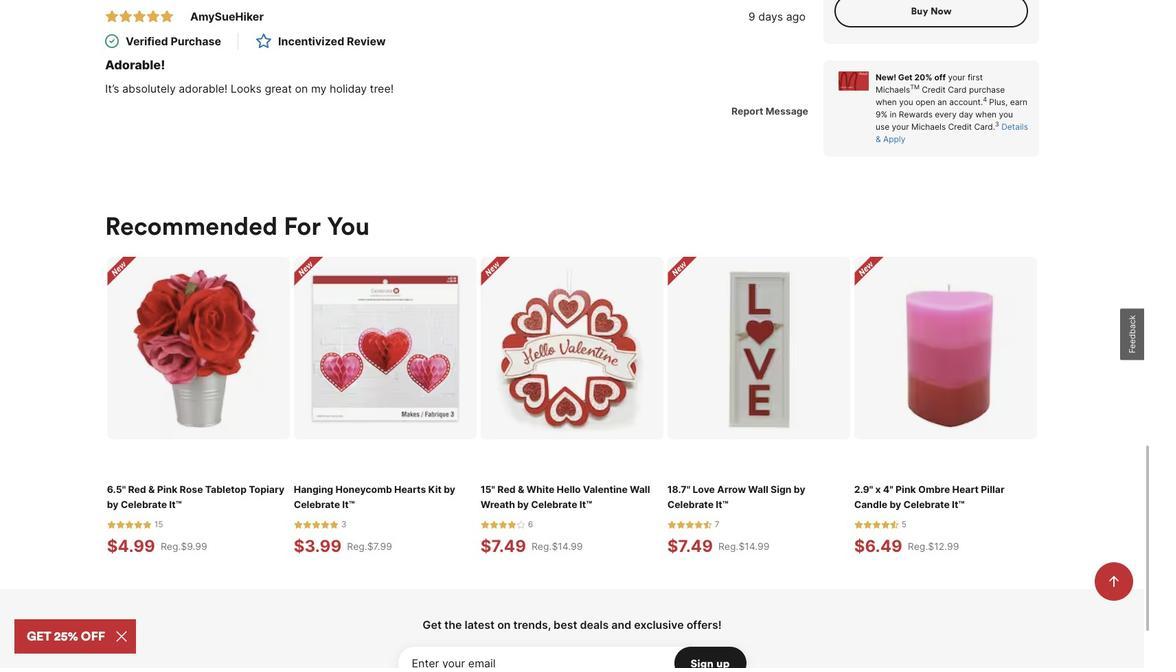 Task type: vqa. For each thing, say whether or not it's contained in the screenshot.


Task type: describe. For each thing, give the bounding box(es) containing it.
hanging honeycomb hearts kit by celebrate it™
[[294, 484, 456, 511]]

offers!
[[687, 619, 722, 632]]

cel val honeycomb hrt 3pc image
[[294, 257, 477, 440]]

by inside 2.9" x 4" pink ombre heart pillar candle by celebrate it™
[[890, 499, 902, 511]]

wall inside 15" red & white hello valentine wall wreath by celebrate it™
[[630, 484, 650, 496]]

2 tabler image from the left
[[133, 9, 146, 23]]

tm credit card purchase when you open an account.
[[876, 83, 1006, 107]]

celebrate inside 15" red & white hello valentine wall wreath by celebrate it™
[[531, 499, 578, 511]]

$6.49
[[855, 537, 903, 557]]

deals
[[580, 619, 609, 632]]

5
[[902, 520, 907, 530]]

exclusive
[[634, 619, 684, 632]]

15" red & white hello valentine wall wreath by celebrate it™
[[481, 484, 650, 511]]

card.
[[975, 121, 996, 132]]

it™ inside 2.9" x 4" pink ombre heart pillar candle by celebrate it™
[[952, 499, 965, 511]]

off
[[935, 72, 946, 82]]

buy now button
[[835, 0, 1029, 27]]

day
[[959, 109, 974, 119]]

holiday
[[330, 82, 367, 95]]

& inside "3 details & apply"
[[876, 134, 881, 144]]

arrow
[[718, 484, 746, 496]]

candle
[[855, 499, 888, 511]]

ago
[[787, 9, 806, 23]]

cel wall love w/arrow image
[[668, 257, 851, 440]]

tabletop
[[205, 484, 247, 496]]

and
[[612, 619, 632, 632]]

credit inside tm credit card purchase when you open an account.
[[922, 84, 946, 95]]

4"
[[884, 484, 894, 496]]

by inside hanging honeycomb hearts kit by celebrate it™
[[444, 484, 456, 496]]

hearts
[[394, 484, 426, 496]]

buy now
[[911, 5, 952, 17]]

reg.$9.99
[[161, 541, 207, 553]]

incentivized review
[[278, 34, 386, 48]]

$3.99 reg.$7.99
[[294, 537, 392, 557]]

report message
[[732, 105, 809, 117]]

3 tabler image from the left
[[160, 9, 174, 23]]

ombre
[[919, 484, 951, 496]]

18.7"
[[668, 484, 691, 496]]

my
[[311, 82, 327, 95]]

valentine
[[583, 484, 628, 496]]

plcc card logo image
[[839, 71, 869, 91]]

1 tabler image from the left
[[119, 9, 133, 23]]

purchase
[[970, 84, 1006, 95]]

Enter your email field
[[398, 648, 747, 669]]

it™ inside 15" red & white hello valentine wall wreath by celebrate it™
[[580, 499, 592, 511]]

6
[[528, 520, 533, 530]]

you inside tm credit card purchase when you open an account.
[[900, 97, 914, 107]]

recommended for you
[[105, 210, 370, 242]]

it™ inside 18.7" love arrow wall sign by celebrate it™
[[716, 499, 729, 511]]

you inside 4 plus, earn 9% in rewards every day when you use your michaels credit card.
[[999, 109, 1014, 119]]

use
[[876, 121, 890, 132]]

now
[[931, 5, 952, 17]]

6.5" red & pink rose tabletop topiary by celebrate it™
[[107, 484, 285, 511]]

1 horizontal spatial get
[[899, 72, 913, 82]]

report message button
[[726, 104, 809, 118]]

love
[[693, 484, 715, 496]]

adorable!
[[179, 82, 228, 95]]

in
[[890, 109, 897, 119]]

$7.49 reg.$14.99 for it™
[[668, 537, 770, 557]]

new! get 20% off
[[876, 72, 946, 82]]

plus,
[[990, 97, 1008, 107]]

$4.99 reg.$9.99
[[107, 537, 207, 557]]

cel tt rose topiary image
[[107, 257, 290, 440]]

celebrate inside hanging honeycomb hearts kit by celebrate it™
[[294, 499, 340, 511]]

red for $4.99
[[128, 484, 146, 496]]

it's
[[105, 82, 119, 95]]

the
[[445, 619, 462, 632]]

pink for $6.49
[[896, 484, 916, 496]]

looks
[[231, 82, 262, 95]]

15
[[154, 520, 163, 530]]

9
[[749, 9, 756, 23]]

for
[[284, 210, 321, 242]]

details & apply link
[[876, 121, 1029, 144]]

2 tabler image from the left
[[146, 9, 160, 23]]

it™ inside hanging honeycomb hearts kit by celebrate it™
[[342, 499, 355, 511]]

verified purchase
[[126, 34, 221, 48]]

6.5"
[[107, 484, 126, 496]]

7
[[715, 520, 720, 530]]

heart
[[953, 484, 979, 496]]

best
[[554, 619, 578, 632]]

rewards
[[899, 109, 933, 119]]

pink for $4.99
[[157, 484, 178, 496]]

recommended
[[105, 210, 278, 242]]

topiary
[[249, 484, 285, 496]]

0 horizontal spatial get
[[423, 619, 442, 632]]

it™ inside 6.5" red & pink rose tabletop topiary by celebrate it™
[[169, 499, 182, 511]]

you
[[327, 210, 370, 242]]

tree!
[[370, 82, 394, 95]]

$3.99
[[294, 537, 342, 557]]

reg.$14.99 for wreath
[[532, 541, 583, 553]]

1 tabler image from the left
[[105, 9, 119, 23]]

incentivized
[[278, 34, 345, 48]]

pillar
[[981, 484, 1005, 496]]

wreath
[[481, 499, 515, 511]]

2.9"
[[855, 484, 874, 496]]

0 horizontal spatial on
[[295, 82, 308, 95]]

new!
[[876, 72, 897, 82]]

by inside 6.5" red & pink rose tabletop topiary by celebrate it™
[[107, 499, 119, 511]]

3 for 3
[[341, 520, 347, 530]]



Task type: locate. For each thing, give the bounding box(es) containing it.
your up 'apply' on the top
[[892, 121, 910, 132]]

1 horizontal spatial $7.49 reg.$14.99
[[668, 537, 770, 557]]

on
[[295, 82, 308, 95], [498, 619, 511, 632]]

$7.49 for it™
[[668, 537, 713, 557]]

& inside 15" red & white hello valentine wall wreath by celebrate it™
[[518, 484, 525, 496]]

michaels inside 4 plus, earn 9% in rewards every day when you use your michaels credit card.
[[912, 121, 946, 132]]

on right latest
[[498, 619, 511, 632]]

3 inside "3 details & apply"
[[996, 120, 1000, 128]]

1 red from the left
[[128, 484, 146, 496]]

1 vertical spatial michaels
[[912, 121, 946, 132]]

15"
[[481, 484, 496, 496]]

amysuehiker
[[190, 9, 264, 23]]

& for $4.99
[[148, 484, 155, 496]]

by inside 15" red & white hello valentine wall wreath by celebrate it™
[[518, 499, 529, 511]]

3 for 3 details & apply
[[996, 120, 1000, 128]]

credit inside 4 plus, earn 9% in rewards every day when you use your michaels credit card.
[[949, 121, 972, 132]]

$4.99
[[107, 537, 155, 557]]

you up rewards
[[900, 97, 914, 107]]

1 horizontal spatial wall
[[749, 484, 769, 496]]

0 horizontal spatial 3
[[341, 520, 347, 530]]

5 celebrate from the left
[[904, 499, 950, 511]]

1 it™ from the left
[[169, 499, 182, 511]]

it™ down the honeycomb
[[342, 499, 355, 511]]

2 celebrate from the left
[[294, 499, 340, 511]]

it™
[[169, 499, 182, 511], [342, 499, 355, 511], [580, 499, 592, 511], [716, 499, 729, 511], [952, 499, 965, 511]]

0 horizontal spatial pink
[[157, 484, 178, 496]]

$7.49 reg.$14.99 for wreath
[[481, 537, 583, 557]]

0 horizontal spatial credit
[[922, 84, 946, 95]]

1 reg.$14.99 from the left
[[532, 541, 583, 553]]

by up the 6
[[518, 499, 529, 511]]

0 vertical spatial michaels
[[876, 84, 911, 95]]

0 vertical spatial when
[[876, 97, 897, 107]]

$7.49 reg.$14.99 down 7
[[668, 537, 770, 557]]

earn
[[1011, 97, 1028, 107]]

2 $7.49 from the left
[[668, 537, 713, 557]]

michaels
[[876, 84, 911, 95], [912, 121, 946, 132]]

tabler image up adorable!
[[105, 9, 119, 23]]

tabler image
[[105, 9, 119, 23], [133, 9, 146, 23]]

celebrate inside 6.5" red & pink rose tabletop topiary by celebrate it™
[[121, 499, 167, 511]]

4 plus, earn 9% in rewards every day when you use your michaels credit card.
[[876, 96, 1028, 132]]

by inside 18.7" love arrow wall sign by celebrate it™
[[794, 484, 806, 496]]

days
[[759, 9, 783, 23]]

1 horizontal spatial michaels
[[912, 121, 946, 132]]

1 horizontal spatial you
[[999, 109, 1014, 119]]

honeycomb
[[336, 484, 392, 496]]

great
[[265, 82, 292, 95]]

0 horizontal spatial $7.49
[[481, 537, 526, 557]]

cel heart plr cndl ombre sm image
[[855, 257, 1038, 440]]

red inside 15" red & white hello valentine wall wreath by celebrate it™
[[498, 484, 516, 496]]

1 horizontal spatial 3
[[996, 120, 1000, 128]]

& for $7.49
[[518, 484, 525, 496]]

pink left rose
[[157, 484, 178, 496]]

white
[[527, 484, 555, 496]]

adorable!
[[105, 58, 165, 72]]

every
[[935, 109, 957, 119]]

trends,
[[514, 619, 551, 632]]

celebrate up '15'
[[121, 499, 167, 511]]

0 vertical spatial credit
[[922, 84, 946, 95]]

1 vertical spatial on
[[498, 619, 511, 632]]

details
[[1002, 121, 1029, 132]]

$6.49 reg.$12.99
[[855, 537, 960, 557]]

6.5" red & pink rose tabletop topiary by celebrate it™ link
[[107, 483, 290, 513]]

1 celebrate from the left
[[121, 499, 167, 511]]

your up card
[[949, 72, 966, 82]]

1 horizontal spatial &
[[518, 484, 525, 496]]

by right sign
[[794, 484, 806, 496]]

0 horizontal spatial red
[[128, 484, 146, 496]]

1 horizontal spatial pink
[[896, 484, 916, 496]]

1 horizontal spatial red
[[498, 484, 516, 496]]

message
[[766, 105, 809, 117]]

buy
[[911, 5, 929, 17]]

wall left sign
[[749, 484, 769, 496]]

reg.$14.99 down 7
[[719, 541, 770, 553]]

on left my
[[295, 82, 308, 95]]

it™ down arrow
[[716, 499, 729, 511]]

red inside 6.5" red & pink rose tabletop topiary by celebrate it™
[[128, 484, 146, 496]]

3
[[996, 120, 1000, 128], [341, 520, 347, 530]]

0 horizontal spatial michaels
[[876, 84, 911, 95]]

review
[[347, 34, 386, 48]]

& down 'use'
[[876, 134, 881, 144]]

1 horizontal spatial $7.49
[[668, 537, 713, 557]]

celebrate down white
[[531, 499, 578, 511]]

1 $7.49 reg.$14.99 from the left
[[481, 537, 583, 557]]

tm
[[911, 83, 920, 91]]

apply
[[884, 134, 906, 144]]

you down plus,
[[999, 109, 1014, 119]]

$7.49 down wreath
[[481, 537, 526, 557]]

red up wreath
[[498, 484, 516, 496]]

3 left details
[[996, 120, 1000, 128]]

0 horizontal spatial tabler image
[[105, 9, 119, 23]]

2 pink from the left
[[896, 484, 916, 496]]

it™ down rose
[[169, 499, 182, 511]]

rose
[[180, 484, 203, 496]]

3 details & apply
[[876, 120, 1029, 144]]

2.9" x 4" pink ombre heart pillar candle by celebrate it™
[[855, 484, 1005, 511]]

your
[[949, 72, 966, 82], [892, 121, 910, 132]]

1 horizontal spatial when
[[976, 109, 997, 119]]

4 it™ from the left
[[716, 499, 729, 511]]

michaels down rewards
[[912, 121, 946, 132]]

0 vertical spatial on
[[295, 82, 308, 95]]

your inside 4 plus, earn 9% in rewards every day when you use your michaels credit card.
[[892, 121, 910, 132]]

0 vertical spatial 3
[[996, 120, 1000, 128]]

account.
[[950, 97, 983, 107]]

tabler image up "verified"
[[133, 9, 146, 23]]

1 horizontal spatial credit
[[949, 121, 972, 132]]

absolutely
[[122, 82, 176, 95]]

wall inside 18.7" love arrow wall sign by celebrate it™
[[749, 484, 769, 496]]

0 vertical spatial your
[[949, 72, 966, 82]]

reg.$14.99 down the 6
[[532, 541, 583, 553]]

1 vertical spatial get
[[423, 619, 442, 632]]

tabler image
[[119, 9, 133, 23], [146, 9, 160, 23], [160, 9, 174, 23]]

it™ down heart
[[952, 499, 965, 511]]

latest
[[465, 619, 495, 632]]

$7.49 down 18.7"
[[668, 537, 713, 557]]

reg.$7.99
[[347, 541, 392, 553]]

red for $7.49
[[498, 484, 516, 496]]

5 it™ from the left
[[952, 499, 965, 511]]

when inside tm credit card purchase when you open an account.
[[876, 97, 897, 107]]

1 vertical spatial you
[[999, 109, 1014, 119]]

celebrate down the ombre
[[904, 499, 950, 511]]

hanging
[[294, 484, 333, 496]]

2 reg.$14.99 from the left
[[719, 541, 770, 553]]

your first michaels
[[876, 72, 983, 95]]

verified
[[126, 34, 168, 48]]

$7.49 for wreath
[[481, 537, 526, 557]]

celebrate inside 18.7" love arrow wall sign by celebrate it™
[[668, 499, 714, 511]]

2 it™ from the left
[[342, 499, 355, 511]]

0 horizontal spatial wall
[[630, 484, 650, 496]]

by down 6.5"
[[107, 499, 119, 511]]

& inside 6.5" red & pink rose tabletop topiary by celebrate it™
[[148, 484, 155, 496]]

3 celebrate from the left
[[531, 499, 578, 511]]

0 horizontal spatial $7.49 reg.$14.99
[[481, 537, 583, 557]]

pink inside 2.9" x 4" pink ombre heart pillar candle by celebrate it™
[[896, 484, 916, 496]]

michaels inside your first michaels
[[876, 84, 911, 95]]

get up tm
[[899, 72, 913, 82]]

0 horizontal spatial when
[[876, 97, 897, 107]]

2.9" x 4" pink ombre heart pillar candle by celebrate it™ link
[[855, 483, 1038, 513]]

& left white
[[518, 484, 525, 496]]

0 horizontal spatial &
[[148, 484, 155, 496]]

2 $7.49 reg.$14.99 from the left
[[668, 537, 770, 557]]

4
[[983, 96, 987, 103]]

credit
[[922, 84, 946, 95], [949, 121, 972, 132]]

wall right valentine
[[630, 484, 650, 496]]

card
[[949, 84, 967, 95]]

1 vertical spatial your
[[892, 121, 910, 132]]

celebrate down 18.7"
[[668, 499, 714, 511]]

red
[[128, 484, 146, 496], [498, 484, 516, 496]]

0 horizontal spatial reg.$14.99
[[532, 541, 583, 553]]

when up the 9%
[[876, 97, 897, 107]]

15" red & white hello valentine wall wreath by celebrate it™ link
[[481, 483, 664, 513]]

1 vertical spatial credit
[[949, 121, 972, 132]]

20%
[[915, 72, 933, 82]]

michaels down new!
[[876, 84, 911, 95]]

hanging honeycomb hearts kit by celebrate it™ link
[[294, 483, 477, 513]]

first
[[968, 72, 983, 82]]

0 vertical spatial you
[[900, 97, 914, 107]]

you
[[900, 97, 914, 107], [999, 109, 1014, 119]]

18.7" love arrow wall sign by celebrate it™
[[668, 484, 806, 511]]

by right kit
[[444, 484, 456, 496]]

hello
[[557, 484, 581, 496]]

your inside your first michaels
[[949, 72, 966, 82]]

0 horizontal spatial your
[[892, 121, 910, 132]]

pink right 4"
[[896, 484, 916, 496]]

it™ down hello
[[580, 499, 592, 511]]

purchase
[[171, 34, 221, 48]]

3 up $3.99 reg.$7.99
[[341, 520, 347, 530]]

1 horizontal spatial reg.$14.99
[[719, 541, 770, 553]]

when inside 4 plus, earn 9% in rewards every day when you use your michaels credit card.
[[976, 109, 997, 119]]

& right 6.5"
[[148, 484, 155, 496]]

2 wall from the left
[[749, 484, 769, 496]]

credit down off
[[922, 84, 946, 95]]

by
[[444, 484, 456, 496], [794, 484, 806, 496], [107, 499, 119, 511], [518, 499, 529, 511], [890, 499, 902, 511]]

1 vertical spatial 3
[[341, 520, 347, 530]]

reg.$14.99 for it™
[[719, 541, 770, 553]]

get left the
[[423, 619, 442, 632]]

red right 6.5"
[[128, 484, 146, 496]]

1 $7.49 from the left
[[481, 537, 526, 557]]

get
[[899, 72, 913, 82], [423, 619, 442, 632]]

reg.$14.99
[[532, 541, 583, 553], [719, 541, 770, 553]]

when
[[876, 97, 897, 107], [976, 109, 997, 119]]

credit down day
[[949, 121, 972, 132]]

it's absolutely adorable! looks great on my holiday tree!
[[105, 82, 394, 95]]

open
[[916, 97, 936, 107]]

celebrate down hanging
[[294, 499, 340, 511]]

x
[[876, 484, 881, 496]]

0 vertical spatial get
[[899, 72, 913, 82]]

2 horizontal spatial &
[[876, 134, 881, 144]]

reg.$12.99
[[908, 541, 960, 553]]

pink inside 6.5" red & pink rose tabletop topiary by celebrate it™
[[157, 484, 178, 496]]

1 wall from the left
[[630, 484, 650, 496]]

kit
[[428, 484, 442, 496]]

2 red from the left
[[498, 484, 516, 496]]

by down 4"
[[890, 499, 902, 511]]

0 horizontal spatial you
[[900, 97, 914, 107]]

an
[[938, 97, 947, 107]]

3 it™ from the left
[[580, 499, 592, 511]]

4 celebrate from the left
[[668, 499, 714, 511]]

1 pink from the left
[[157, 484, 178, 496]]

1 horizontal spatial tabler image
[[133, 9, 146, 23]]

1 vertical spatial when
[[976, 109, 997, 119]]

cel wall wreath hello val image
[[481, 257, 664, 440]]

celebrate
[[121, 499, 167, 511], [294, 499, 340, 511], [531, 499, 578, 511], [668, 499, 714, 511], [904, 499, 950, 511]]

1 horizontal spatial your
[[949, 72, 966, 82]]

9%
[[876, 109, 888, 119]]

when up card.
[[976, 109, 997, 119]]

1 horizontal spatial on
[[498, 619, 511, 632]]

$7.49 reg.$14.99 down the 6
[[481, 537, 583, 557]]

celebrate inside 2.9" x 4" pink ombre heart pillar candle by celebrate it™
[[904, 499, 950, 511]]



